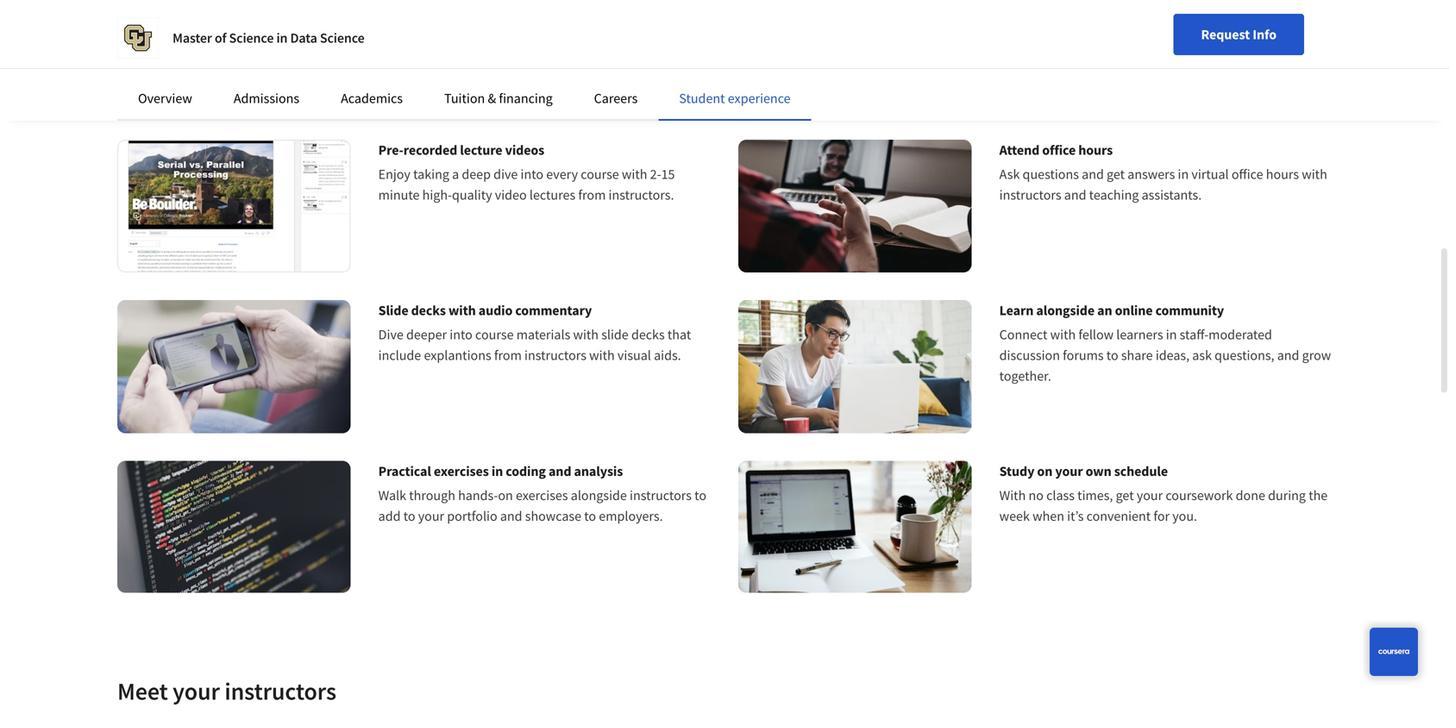Task type: locate. For each thing, give the bounding box(es) containing it.
an image of a person with glasses leaning over their open laptop, sitting on their couch image
[[739, 300, 972, 434]]

learn
[[1000, 302, 1034, 319]]

1 horizontal spatial course
[[581, 166, 619, 183]]

with inside learn alongside an online community connect with fellow learners in staff-moderated discussion forums to share ideas, ask questions, and grow together.
[[1051, 326, 1076, 344]]

master
[[173, 29, 212, 47]]

decks up visual
[[632, 326, 665, 344]]

0 vertical spatial course
[[581, 166, 619, 183]]

0 vertical spatial decks
[[411, 302, 446, 319]]

in up ideas,
[[1167, 326, 1178, 344]]

on down coding
[[498, 487, 513, 504]]

course down audio
[[476, 326, 514, 344]]

minute
[[379, 186, 420, 204]]

slide decks with audio commentary dive deeper into course materials with slide decks that include explantions from instructors with visual aids.
[[379, 302, 692, 364]]

and inside learn alongside an online community connect with fellow learners in staff-moderated discussion forums to share ideas, ask questions, and grow together.
[[1278, 347, 1300, 364]]

1 horizontal spatial from
[[579, 186, 606, 204]]

1 vertical spatial get
[[1116, 487, 1135, 504]]

in up assistants. in the top right of the page
[[1179, 166, 1189, 183]]

your
[[1056, 463, 1084, 480], [1137, 487, 1164, 504], [418, 508, 445, 525], [173, 676, 220, 707]]

into up explantions on the left of the page
[[450, 326, 473, 344]]

showcase
[[525, 508, 582, 525]]

and up teaching
[[1082, 166, 1105, 183]]

attend office hours ask questions and get answers in virtual office hours with instructors and teaching assistants.
[[1000, 142, 1328, 204]]

0 horizontal spatial science
[[229, 29, 274, 47]]

1 vertical spatial exercises
[[516, 487, 568, 504]]

no
[[1029, 487, 1044, 504]]

a
[[452, 166, 459, 183]]

fellow
[[1079, 326, 1114, 344]]

from
[[579, 186, 606, 204], [494, 347, 522, 364]]

get inside study on your own schedule with no class times, get your coursework done during the week when it's convenient for you.
[[1116, 487, 1135, 504]]

0 horizontal spatial exercises
[[434, 463, 489, 480]]

to inside learn alongside an online community connect with fellow learners in staff-moderated discussion forums to share ideas, ask questions, and grow together.
[[1107, 347, 1119, 364]]

with inside attend office hours ask questions and get answers in virtual office hours with instructors and teaching assistants.
[[1303, 166, 1328, 183]]

0 vertical spatial office
[[1043, 142, 1076, 159]]

1 vertical spatial from
[[494, 347, 522, 364]]

exercises
[[434, 463, 489, 480], [516, 487, 568, 504]]

student experience link
[[679, 90, 791, 107]]

1 horizontal spatial decks
[[632, 326, 665, 344]]

a view from over a person's right shoulder, looking to a desk with a book on the right and an open laptop on the left. the laptop has an image of a person smiling. image
[[739, 140, 972, 273]]

every
[[547, 166, 578, 183]]

explantions
[[424, 347, 492, 364]]

quality
[[452, 186, 492, 204]]

coursework
[[1166, 487, 1234, 504]]

into
[[521, 166, 544, 183], [450, 326, 473, 344]]

office
[[1043, 142, 1076, 159], [1232, 166, 1264, 183]]

discussion
[[1000, 347, 1061, 364]]

0 horizontal spatial decks
[[411, 302, 446, 319]]

1 horizontal spatial on
[[1038, 463, 1053, 480]]

get up teaching
[[1107, 166, 1125, 183]]

1 vertical spatial alongside
[[571, 487, 627, 504]]

in inside attend office hours ask questions and get answers in virtual office hours with instructors and teaching assistants.
[[1179, 166, 1189, 183]]

tuition & financing
[[444, 90, 553, 107]]

student
[[679, 90, 725, 107]]

your down through
[[418, 508, 445, 525]]

science right of
[[229, 29, 274, 47]]

virtual
[[1192, 166, 1230, 183]]

instructors inside attend office hours ask questions and get answers in virtual office hours with instructors and teaching assistants.
[[1000, 186, 1062, 204]]

science right data
[[320, 29, 365, 47]]

from down materials
[[494, 347, 522, 364]]

0 horizontal spatial from
[[494, 347, 522, 364]]

office right virtual
[[1232, 166, 1264, 183]]

0 horizontal spatial office
[[1043, 142, 1076, 159]]

into down videos
[[521, 166, 544, 183]]

1 vertical spatial into
[[450, 326, 473, 344]]

pre-recorded lecture videos enjoy taking a deep dive into every course with 2-15 minute high-quality video lectures from instructors.
[[379, 142, 675, 204]]

forums
[[1063, 347, 1104, 364]]

get
[[1107, 166, 1125, 183], [1116, 487, 1135, 504]]

1 horizontal spatial into
[[521, 166, 544, 183]]

into inside 'slide decks with audio commentary dive deeper into course materials with slide decks that include explantions from instructors with visual aids.'
[[450, 326, 473, 344]]

1 vertical spatial on
[[498, 487, 513, 504]]

in inside practical exercises in coding and analysis walk through hands-on exercises alongside instructors to add to your portfolio and showcase to employers.
[[492, 463, 503, 480]]

schedule
[[1115, 463, 1169, 480]]

and left grow
[[1278, 347, 1300, 364]]

your inside practical exercises in coding and analysis walk through hands-on exercises alongside instructors to add to your portfolio and showcase to employers.
[[418, 508, 445, 525]]

0 vertical spatial on
[[1038, 463, 1053, 480]]

get up convenient
[[1116, 487, 1135, 504]]

office up questions
[[1043, 142, 1076, 159]]

&
[[488, 90, 496, 107]]

2 science from the left
[[320, 29, 365, 47]]

1 horizontal spatial science
[[320, 29, 365, 47]]

science
[[229, 29, 274, 47], [320, 29, 365, 47]]

0 horizontal spatial alongside
[[571, 487, 627, 504]]

admissions link
[[234, 90, 300, 107]]

attend
[[1000, 142, 1040, 159]]

when
[[1033, 508, 1065, 525]]

decks
[[411, 302, 446, 319], [632, 326, 665, 344]]

recorded
[[404, 142, 458, 159]]

experience
[[728, 90, 791, 107]]

taking
[[413, 166, 450, 183]]

instructors
[[1000, 186, 1062, 204], [525, 347, 587, 364], [630, 487, 692, 504], [225, 676, 337, 707]]

0 vertical spatial get
[[1107, 166, 1125, 183]]

on inside study on your own schedule with no class times, get your coursework done during the week when it's convenient for you.
[[1038, 463, 1053, 480]]

exercises up hands-
[[434, 463, 489, 480]]

alongside inside learn alongside an online community connect with fellow learners in staff-moderated discussion forums to share ideas, ask questions, and grow together.
[[1037, 302, 1095, 319]]

with
[[622, 166, 648, 183], [1303, 166, 1328, 183], [449, 302, 476, 319], [573, 326, 599, 344], [1051, 326, 1076, 344], [590, 347, 615, 364]]

university of colorado boulder logo image
[[117, 17, 159, 59]]

hours up teaching
[[1079, 142, 1113, 159]]

1 horizontal spatial alongside
[[1037, 302, 1095, 319]]

alongside down analysis
[[571, 487, 627, 504]]

0 horizontal spatial hours
[[1079, 142, 1113, 159]]

0 vertical spatial from
[[579, 186, 606, 204]]

0 vertical spatial alongside
[[1037, 302, 1095, 319]]

your right meet
[[173, 676, 220, 707]]

alongside
[[1037, 302, 1095, 319], [571, 487, 627, 504]]

1 vertical spatial office
[[1232, 166, 1264, 183]]

ask
[[1000, 166, 1020, 183]]

the
[[1309, 487, 1328, 504]]

1 vertical spatial course
[[476, 326, 514, 344]]

hours right virtual
[[1267, 166, 1300, 183]]

instructors inside 'slide decks with audio commentary dive deeper into course materials with slide decks that include explantions from instructors with visual aids.'
[[525, 347, 587, 364]]

study on your own schedule with no class times, get your coursework done during the week when it's convenient for you.
[[1000, 463, 1328, 525]]

on up no
[[1038, 463, 1053, 480]]

your up for
[[1137, 487, 1164, 504]]

decks up the deeper
[[411, 302, 446, 319]]

on inside practical exercises in coding and analysis walk through hands-on exercises alongside instructors to add to your portfolio and showcase to employers.
[[498, 487, 513, 504]]

1 horizontal spatial hours
[[1267, 166, 1300, 183]]

a view from over a person's left shoulder, looking at a phone they are holding in their hands. the phone has an image of a teacher with words displayed on their left. image
[[117, 300, 351, 434]]

that
[[668, 326, 692, 344]]

admissions
[[234, 90, 300, 107]]

done
[[1236, 487, 1266, 504]]

from right lectures
[[579, 186, 606, 204]]

exercises up 'showcase'
[[516, 487, 568, 504]]

0 horizontal spatial course
[[476, 326, 514, 344]]

course
[[581, 166, 619, 183], [476, 326, 514, 344]]

financing
[[499, 90, 553, 107]]

1 vertical spatial hours
[[1267, 166, 1300, 183]]

community
[[1156, 302, 1225, 319]]

an
[[1098, 302, 1113, 319]]

course right 'every'
[[581, 166, 619, 183]]

and
[[1082, 166, 1105, 183], [1065, 186, 1087, 204], [1278, 347, 1300, 364], [549, 463, 572, 480], [500, 508, 523, 525]]

alongside inside practical exercises in coding and analysis walk through hands-on exercises alongside instructors to add to your portfolio and showcase to employers.
[[571, 487, 627, 504]]

lecture
[[460, 142, 503, 159]]

week
[[1000, 508, 1030, 525]]

own
[[1086, 463, 1112, 480]]

a desk with an open laptop, notebook, and coffee mug with a small vessel of coffee image
[[739, 461, 972, 593]]

in left coding
[[492, 463, 503, 480]]

on
[[1038, 463, 1053, 480], [498, 487, 513, 504]]

0 horizontal spatial into
[[450, 326, 473, 344]]

1 horizontal spatial office
[[1232, 166, 1264, 183]]

together.
[[1000, 368, 1052, 385]]

deep
[[462, 166, 491, 183]]

alongside up the fellow
[[1037, 302, 1095, 319]]

student experience
[[679, 90, 791, 107]]

0 vertical spatial into
[[521, 166, 544, 183]]

1 science from the left
[[229, 29, 274, 47]]

0 horizontal spatial on
[[498, 487, 513, 504]]



Task type: vqa. For each thing, say whether or not it's contained in the screenshot.


Task type: describe. For each thing, give the bounding box(es) containing it.
answers
[[1128, 166, 1176, 183]]

careers
[[594, 90, 638, 107]]

with
[[1000, 487, 1026, 504]]

meet your instructors
[[117, 676, 337, 707]]

an image of a computer screen with a coding text editor open, with html code displayed. image
[[117, 461, 351, 593]]

course inside 'slide decks with audio commentary dive deeper into course materials with slide decks that include explantions from instructors with visual aids.'
[[476, 326, 514, 344]]

overview
[[138, 90, 192, 107]]

practical
[[379, 463, 431, 480]]

1 horizontal spatial exercises
[[516, 487, 568, 504]]

get inside attend office hours ask questions and get answers in virtual office hours with instructors and teaching assistants.
[[1107, 166, 1125, 183]]

materials
[[517, 326, 571, 344]]

high-
[[423, 186, 452, 204]]

lectures
[[530, 186, 576, 204]]

and down questions
[[1065, 186, 1087, 204]]

data
[[290, 29, 317, 47]]

learners
[[1117, 326, 1164, 344]]

instructors.
[[609, 186, 674, 204]]

questions
[[1023, 166, 1080, 183]]

tuition & financing link
[[444, 90, 553, 107]]

analysis
[[574, 463, 623, 480]]

enjoy
[[379, 166, 411, 183]]

master of science in data science
[[173, 29, 365, 47]]

deeper
[[406, 326, 447, 344]]

you.
[[1173, 508, 1198, 525]]

it's
[[1068, 508, 1084, 525]]

1 vertical spatial decks
[[632, 326, 665, 344]]

course inside pre-recorded lecture videos enjoy taking a deep dive into every course with 2-15 minute high-quality video lectures from instructors.
[[581, 166, 619, 183]]

during
[[1269, 487, 1307, 504]]

from inside pre-recorded lecture videos enjoy taking a deep dive into every course with 2-15 minute high-quality video lectures from instructors.
[[579, 186, 606, 204]]

class
[[1047, 487, 1075, 504]]

connect
[[1000, 326, 1048, 344]]

staff-
[[1180, 326, 1209, 344]]

and right portfolio
[[500, 508, 523, 525]]

request info button
[[1174, 14, 1305, 55]]

videos
[[505, 142, 545, 159]]

request
[[1202, 26, 1251, 43]]

embedded module image image
[[798, 0, 1238, 71]]

academics
[[341, 90, 403, 107]]

practical exercises in coding and analysis walk through hands-on exercises alongside instructors to add to your portfolio and showcase to employers.
[[379, 463, 707, 525]]

learn alongside an online community connect with fellow learners in staff-moderated discussion forums to share ideas, ask questions, and grow together.
[[1000, 302, 1332, 385]]

share
[[1122, 347, 1154, 364]]

request info
[[1202, 26, 1277, 43]]

of
[[215, 29, 227, 47]]

your up class
[[1056, 463, 1084, 480]]

times,
[[1078, 487, 1114, 504]]

convenient
[[1087, 508, 1151, 525]]

in inside learn alongside an online community connect with fellow learners in staff-moderated discussion forums to share ideas, ask questions, and grow together.
[[1167, 326, 1178, 344]]

online
[[1116, 302, 1153, 319]]

assistants.
[[1142, 186, 1202, 204]]

pre-
[[379, 142, 404, 159]]

and right coding
[[549, 463, 572, 480]]

tuition
[[444, 90, 485, 107]]

hands-
[[458, 487, 498, 504]]

grow
[[1303, 347, 1332, 364]]

slide
[[379, 302, 409, 319]]

0 vertical spatial exercises
[[434, 463, 489, 480]]

include
[[379, 347, 421, 364]]

careers link
[[594, 90, 638, 107]]

dive
[[494, 166, 518, 183]]

moderated
[[1209, 326, 1273, 344]]

portfolio
[[447, 508, 498, 525]]

ideas,
[[1156, 347, 1190, 364]]

walk
[[379, 487, 407, 504]]

visual
[[618, 347, 651, 364]]

info
[[1253, 26, 1277, 43]]

coding
[[506, 463, 546, 480]]

slide
[[602, 326, 629, 344]]

audio
[[479, 302, 513, 319]]

in left data
[[277, 29, 288, 47]]

academics link
[[341, 90, 403, 107]]

15
[[662, 166, 675, 183]]

add
[[379, 508, 401, 525]]

questions,
[[1215, 347, 1275, 364]]

a screenshot of the lecture video for serial vs parallel processing image
[[117, 140, 351, 273]]

video
[[495, 186, 527, 204]]

teaching
[[1090, 186, 1140, 204]]

0 vertical spatial hours
[[1079, 142, 1113, 159]]

for
[[1154, 508, 1170, 525]]

commentary
[[516, 302, 592, 319]]

study
[[1000, 463, 1035, 480]]

through
[[409, 487, 456, 504]]

ask
[[1193, 347, 1213, 364]]

from inside 'slide decks with audio commentary dive deeper into course materials with slide decks that include explantions from instructors with visual aids.'
[[494, 347, 522, 364]]

overview link
[[138, 90, 192, 107]]

aids.
[[654, 347, 682, 364]]

with inside pre-recorded lecture videos enjoy taking a deep dive into every course with 2-15 minute high-quality video lectures from instructors.
[[622, 166, 648, 183]]

2-
[[650, 166, 662, 183]]

instructors inside practical exercises in coding and analysis walk through hands-on exercises alongside instructors to add to your portfolio and showcase to employers.
[[630, 487, 692, 504]]

into inside pre-recorded lecture videos enjoy taking a deep dive into every course with 2-15 minute high-quality video lectures from instructors.
[[521, 166, 544, 183]]



